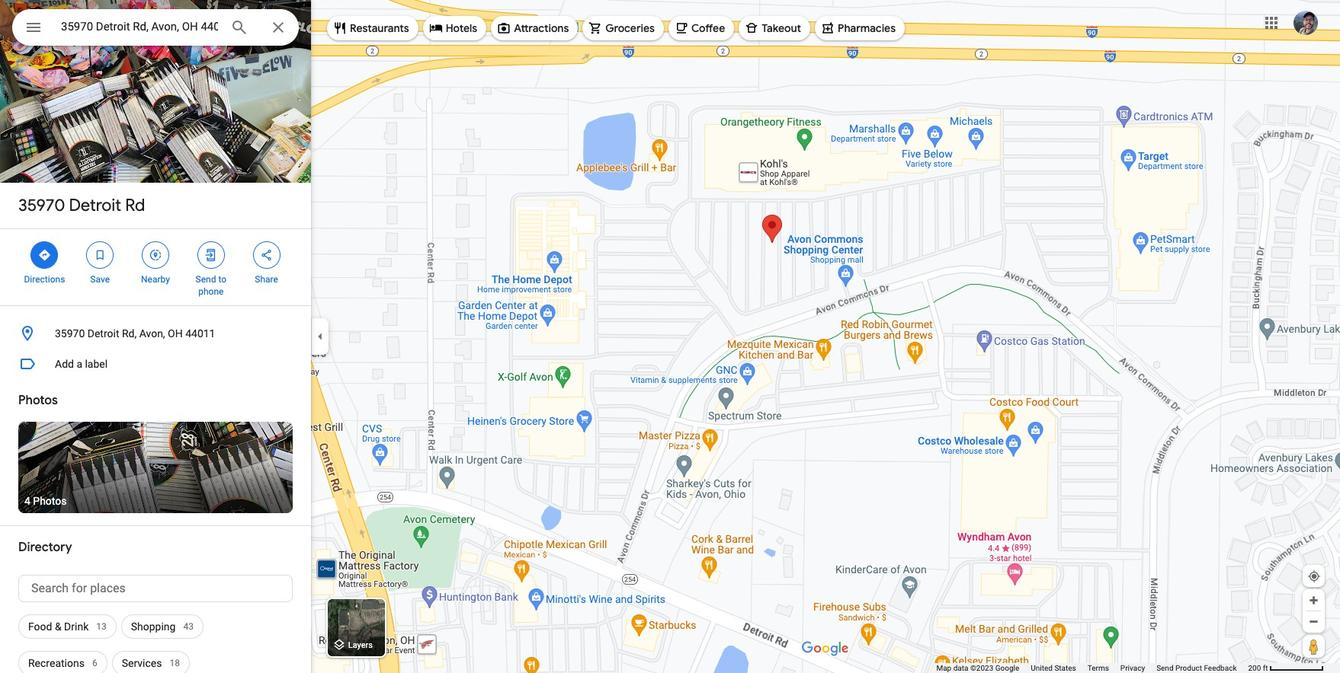 Task type: locate. For each thing, give the bounding box(es) containing it.
35970 Detroit Rd, Avon, OH 44011 field
[[12, 9, 299, 46]]

pharmacies button
[[815, 10, 905, 47]]

coffee
[[691, 21, 725, 35]]

restaurants button
[[327, 10, 418, 47]]

google maps element
[[0, 0, 1340, 674]]

services
[[122, 658, 162, 670]]

phone
[[198, 287, 224, 297]]

4 photos button
[[18, 422, 293, 514]]

200 ft
[[1248, 665, 1268, 673]]

a
[[77, 358, 82, 371]]

200
[[1248, 665, 1261, 673]]

attractions
[[514, 21, 569, 35]]

united states button
[[1031, 664, 1076, 674]]

©2023
[[971, 665, 994, 673]]

send
[[196, 274, 216, 285], [1157, 665, 1174, 673]]


[[204, 247, 218, 264]]

ft
[[1263, 665, 1268, 673]]

0 vertical spatial detroit
[[69, 195, 121, 217]]

directory
[[18, 541, 72, 556]]

collapse side panel image
[[312, 329, 329, 345]]

oh
[[168, 328, 183, 340]]

1 vertical spatial detroit
[[88, 328, 119, 340]]

layers
[[348, 641, 373, 651]]

groceries button
[[583, 10, 664, 47]]

zoom in image
[[1308, 595, 1320, 607]]

groceries
[[606, 21, 655, 35]]

send for send product feedback
[[1157, 665, 1174, 673]]

35970 detroit rd main content
[[0, 0, 311, 674]]

photos inside button
[[33, 496, 67, 508]]

recreations
[[28, 658, 85, 670]]

shopping
[[131, 621, 176, 634]]

none field inside 35970 detroit rd, avon, oh 44011 field
[[61, 18, 218, 36]]

35970 inside button
[[55, 328, 85, 340]]

detroit
[[69, 195, 121, 217], [88, 328, 119, 340]]

 button
[[12, 9, 55, 49]]

35970 up add at the bottom left
[[55, 328, 85, 340]]

0 vertical spatial 35970
[[18, 195, 65, 217]]

detroit left the rd,
[[88, 328, 119, 340]]

1 horizontal spatial send
[[1157, 665, 1174, 673]]

18
[[170, 659, 180, 669]]

4
[[24, 496, 30, 508]]

attractions button
[[491, 10, 578, 47]]

label
[[85, 358, 108, 371]]

1 vertical spatial photos
[[33, 496, 67, 508]]

feedback
[[1204, 665, 1237, 673]]

send up the phone
[[196, 274, 216, 285]]

None text field
[[18, 576, 293, 603]]

detroit left rd on the top
[[69, 195, 121, 217]]

rd,
[[122, 328, 137, 340]]

detroit inside 35970 detroit rd, avon, oh 44011 button
[[88, 328, 119, 340]]

footer containing map data ©2023 google
[[937, 664, 1248, 674]]

13
[[96, 622, 107, 633]]

footer
[[937, 664, 1248, 674]]

map data ©2023 google
[[937, 665, 1020, 673]]


[[38, 247, 51, 264]]

hotels button
[[423, 10, 487, 47]]

google account: cj baylor  
(christian.baylor@adept.ai) image
[[1294, 10, 1318, 35]]

&
[[55, 621, 61, 634]]

0 vertical spatial send
[[196, 274, 216, 285]]

services 18
[[122, 658, 180, 670]]

photos right 4
[[33, 496, 67, 508]]


[[260, 247, 273, 264]]

send inside button
[[1157, 665, 1174, 673]]

35970 detroit rd, avon, oh 44011 button
[[0, 319, 311, 349]]

1 vertical spatial 35970
[[55, 328, 85, 340]]

None field
[[61, 18, 218, 36]]

takeout
[[762, 21, 801, 35]]

35970 for 35970 detroit rd, avon, oh 44011
[[55, 328, 85, 340]]

add a label button
[[0, 349, 311, 380]]

send left product
[[1157, 665, 1174, 673]]

nearby
[[141, 274, 170, 285]]

send inside send to phone
[[196, 274, 216, 285]]

footer inside 'google maps' element
[[937, 664, 1248, 674]]

35970
[[18, 195, 65, 217], [55, 328, 85, 340]]

35970 detroit rd, avon, oh 44011
[[55, 328, 215, 340]]

photos
[[18, 393, 58, 409], [33, 496, 67, 508]]

1 vertical spatial send
[[1157, 665, 1174, 673]]

terms
[[1088, 665, 1109, 673]]

drink
[[64, 621, 89, 634]]

hotels
[[446, 21, 477, 35]]

35970 detroit rd
[[18, 195, 145, 217]]

photos down add at the bottom left
[[18, 393, 58, 409]]

food
[[28, 621, 52, 634]]

35970 up 
[[18, 195, 65, 217]]

send for send to phone
[[196, 274, 216, 285]]

detroit for rd
[[69, 195, 121, 217]]

0 horizontal spatial send
[[196, 274, 216, 285]]


[[93, 247, 107, 264]]



Task type: describe. For each thing, give the bounding box(es) containing it.
shopping 43
[[131, 621, 194, 634]]

6
[[92, 659, 97, 669]]

restaurants
[[350, 21, 409, 35]]

map
[[937, 665, 952, 673]]

0 vertical spatial photos
[[18, 393, 58, 409]]

privacy button
[[1121, 664, 1145, 674]]

united states
[[1031, 665, 1076, 673]]

product
[[1176, 665, 1202, 673]]

recreations 6
[[28, 658, 97, 670]]

200 ft button
[[1248, 665, 1324, 673]]

43
[[183, 622, 194, 633]]

add a label
[[55, 358, 108, 371]]

food & drink 13
[[28, 621, 107, 634]]

share
[[255, 274, 278, 285]]

zoom out image
[[1308, 617, 1320, 628]]


[[24, 17, 43, 38]]

none text field inside 35970 detroit rd main content
[[18, 576, 293, 603]]

35970 for 35970 detroit rd
[[18, 195, 65, 217]]

states
[[1055, 665, 1076, 673]]

44011
[[185, 328, 215, 340]]

show street view coverage image
[[1303, 636, 1325, 659]]

google
[[996, 665, 1020, 673]]

 search field
[[12, 9, 299, 49]]

to
[[218, 274, 226, 285]]

rd
[[125, 195, 145, 217]]

coffee button
[[669, 10, 734, 47]]

data
[[954, 665, 969, 673]]

4 photos
[[24, 496, 67, 508]]

add
[[55, 358, 74, 371]]

send to phone
[[196, 274, 226, 297]]

show your location image
[[1308, 570, 1321, 584]]

directions
[[24, 274, 65, 285]]


[[149, 247, 162, 264]]

actions for 35970 detroit rd region
[[0, 229, 311, 306]]

send product feedback button
[[1157, 664, 1237, 674]]

save
[[90, 274, 110, 285]]

privacy
[[1121, 665, 1145, 673]]

terms button
[[1088, 664, 1109, 674]]

united
[[1031, 665, 1053, 673]]

detroit for rd,
[[88, 328, 119, 340]]

pharmacies
[[838, 21, 896, 35]]

avon,
[[139, 328, 165, 340]]

send product feedback
[[1157, 665, 1237, 673]]

takeout button
[[739, 10, 811, 47]]



Task type: vqa. For each thing, say whether or not it's contained in the screenshot.
the Attractions button
yes



